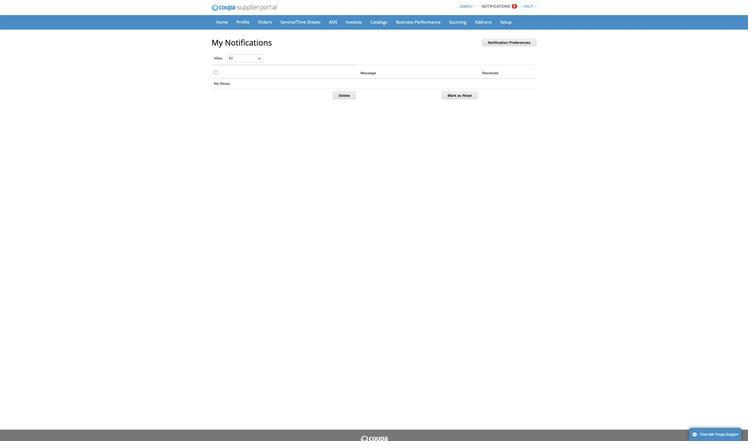 Task type: locate. For each thing, give the bounding box(es) containing it.
service/time sheets
[[281, 19, 321, 25]]

1 horizontal spatial coupa supplier portal image
[[360, 436, 388, 442]]

mark as read button
[[442, 91, 478, 99]]

notifications
[[482, 4, 510, 9], [225, 37, 272, 48]]

navigation containing notifications 0
[[457, 1, 537, 12]]

notifications 0
[[482, 4, 516, 9]]

navigation
[[457, 1, 537, 12]]

orders link
[[254, 18, 276, 26]]

0 vertical spatial coupa supplier portal image
[[207, 1, 281, 15]]

support
[[727, 433, 738, 437]]

service/time sheets link
[[277, 18, 324, 26]]

1 vertical spatial notifications
[[225, 37, 272, 48]]

None checkbox
[[214, 69, 218, 76]]

help
[[524, 4, 533, 9]]

0 horizontal spatial coupa supplier portal image
[[207, 1, 281, 15]]

received
[[482, 71, 499, 75]]

notifications up ons
[[482, 4, 510, 9]]

orders
[[258, 19, 272, 25]]

0 vertical spatial notifications
[[482, 4, 510, 9]]

coupa supplier portal image
[[207, 1, 281, 15], [360, 436, 388, 442]]

1 horizontal spatial notifications
[[482, 4, 510, 9]]

1 vertical spatial coupa supplier portal image
[[360, 436, 388, 442]]

notification preferences
[[488, 40, 531, 45]]

business
[[396, 19, 414, 25]]

chat with coupa support button
[[689, 429, 742, 442]]

notifications inside notifications 0
[[482, 4, 510, 9]]

sourcing link
[[446, 18, 470, 26]]

my notifications
[[212, 37, 272, 48]]

profile link
[[233, 18, 253, 26]]

sheets
[[307, 19, 321, 25]]

home
[[216, 19, 228, 25]]

add-ons link
[[472, 18, 496, 26]]

add-
[[475, 19, 485, 25]]

invoices
[[346, 19, 362, 25]]

notifications down 'profile' 'link'
[[225, 37, 272, 48]]

catalogs link
[[367, 18, 391, 26]]

invoices link
[[342, 18, 366, 26]]

my
[[212, 37, 223, 48]]



Task type: vqa. For each thing, say whether or not it's contained in the screenshot.
Errors within sFTP File Errors (to Customers)
no



Task type: describe. For each thing, give the bounding box(es) containing it.
business performance
[[396, 19, 441, 25]]

coupa
[[715, 433, 726, 437]]

notification preferences link
[[482, 38, 537, 46]]

catalogs
[[371, 19, 388, 25]]

performance
[[415, 19, 441, 25]]

profile
[[237, 19, 250, 25]]

mark as read
[[448, 93, 472, 98]]

add-ons
[[475, 19, 492, 25]]

chat with coupa support
[[700, 433, 738, 437]]

0
[[514, 4, 516, 8]]

chat
[[700, 433, 707, 437]]

asn link
[[325, 18, 341, 26]]

home link
[[212, 18, 232, 26]]

rows.
[[220, 82, 231, 86]]

mark
[[448, 93, 456, 98]]

no rows.
[[214, 82, 231, 86]]

ons
[[485, 19, 492, 25]]

james link
[[457, 4, 475, 9]]

message
[[361, 71, 376, 75]]

with
[[708, 433, 715, 437]]

view
[[214, 56, 222, 60]]

business performance link
[[392, 18, 444, 26]]

read
[[463, 93, 472, 98]]

no
[[214, 82, 219, 86]]

0 horizontal spatial notifications
[[225, 37, 272, 48]]

james
[[460, 4, 472, 9]]

notification
[[488, 40, 508, 45]]

setup
[[500, 19, 512, 25]]

help link
[[521, 4, 537, 9]]

setup link
[[497, 18, 516, 26]]

preferences
[[509, 40, 531, 45]]

as
[[458, 93, 462, 98]]

asn
[[329, 19, 337, 25]]

service/time
[[281, 19, 306, 25]]

delete
[[339, 93, 350, 98]]

sourcing
[[449, 19, 467, 25]]

delete button
[[333, 91, 356, 99]]



